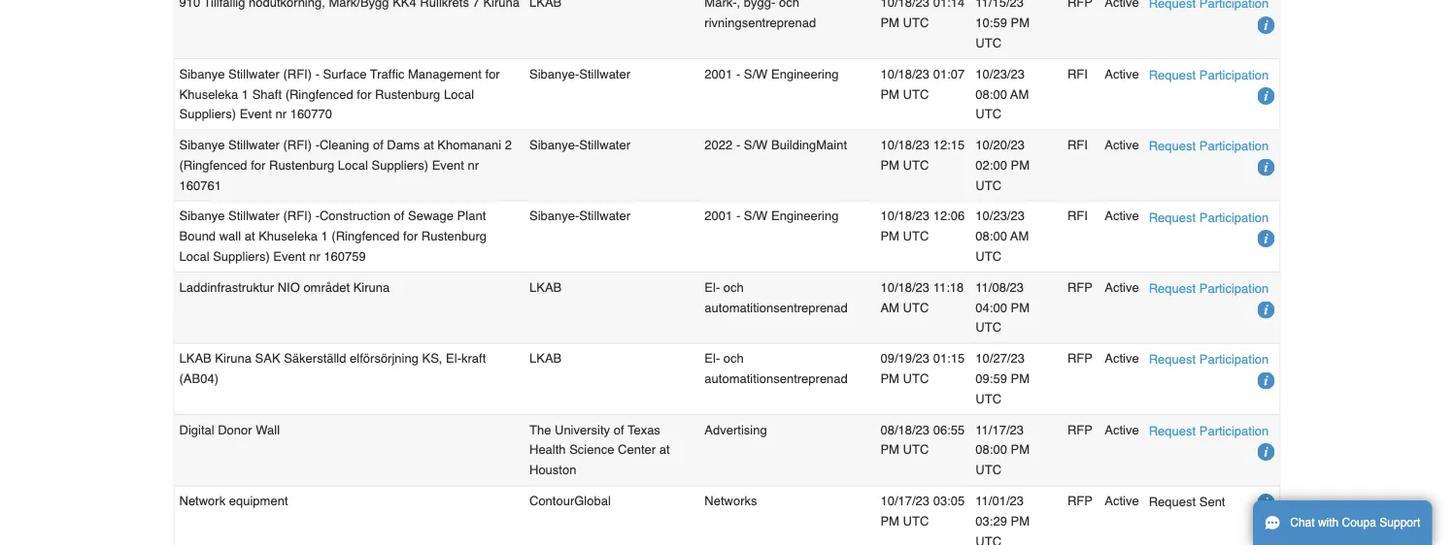 Task type: locate. For each thing, give the bounding box(es) containing it.
0 vertical spatial engineering
[[771, 66, 839, 81]]

1 vertical spatial 2001
[[705, 209, 733, 224]]

0 vertical spatial sibanye
[[179, 66, 225, 81]]

lkab
[[529, 280, 562, 295], [179, 352, 212, 366], [529, 352, 562, 366]]

pm for 11/08/23 04:00 pm utc
[[1011, 301, 1030, 315]]

pm inside "11/01/23 03:29 pm utc"
[[1011, 514, 1030, 529]]

10/18/23 for 10/18/23 01:07 pm utc
[[880, 66, 930, 81]]

(rfi) inside sibanye stillwater (rfi) - surface traffic management for khuseleka 1 shaft (ringfenced for rustenburg local suppliers) event nr 160770
[[283, 66, 312, 81]]

6 request from the top
[[1149, 424, 1196, 439]]

event inside sibanye stillwater (rfi) - surface traffic management for khuseleka 1 shaft (ringfenced for rustenburg local suppliers) event nr 160770
[[240, 107, 272, 121]]

event
[[240, 107, 272, 121], [432, 158, 464, 173], [273, 249, 306, 264]]

2 rfp from the top
[[1067, 352, 1093, 366]]

cleaning
[[320, 138, 369, 152]]

0 horizontal spatial nr
[[275, 107, 287, 121]]

2 horizontal spatial local
[[444, 87, 474, 101]]

1 vertical spatial 1
[[321, 229, 328, 244]]

utc inside "11/01/23 03:29 pm utc"
[[976, 535, 1002, 546]]

2001 - s/w  engineering for 10/18/23 01:07 pm utc
[[705, 66, 839, 81]]

of left 'texas'
[[614, 423, 624, 438]]

0 vertical spatial och
[[779, 0, 799, 10]]

active for 10/18/23 12:06 pm utc
[[1105, 209, 1139, 224]]

utc up 09/19/23
[[903, 301, 929, 315]]

sibanye stillwater (rfi) - surface traffic management for khuseleka 1 shaft (ringfenced for rustenburg local suppliers) event nr 160770
[[179, 66, 500, 121]]

- right 2022
[[736, 138, 740, 152]]

event down shaft
[[240, 107, 272, 121]]

1 automatitionsentreprenad from the top
[[705, 301, 848, 315]]

1 vertical spatial event
[[432, 158, 464, 173]]

2001
[[705, 66, 733, 81], [705, 209, 733, 224]]

pm for 10/20/23 02:00 pm utc
[[1011, 158, 1030, 173]]

pm down 11/15/23
[[1011, 15, 1030, 30]]

4 request participation button from the top
[[1149, 278, 1269, 299]]

nr inside the sibanye stillwater (rfi) -construction of sewage plant bound wall at khuseleka 1 (ringfenced for rustenburg local suppliers) event nr 160759
[[309, 249, 320, 264]]

utc inside 10/17/23 03:05 pm utc
[[903, 514, 929, 529]]

1 vertical spatial 08:00
[[976, 229, 1007, 244]]

pm down 09/19/23
[[880, 372, 899, 386]]

utc down 10:59
[[976, 36, 1002, 50]]

ks,
[[422, 352, 442, 366]]

pm for 10/18/23 01:14 pm utc
[[880, 15, 899, 30]]

nr down the khomanani
[[468, 158, 479, 173]]

10/23/23 08:00 am utc up "10/20/23"
[[976, 66, 1029, 121]]

08:00 up "10/20/23"
[[976, 87, 1007, 101]]

4 10/18/23 from the top
[[880, 209, 930, 224]]

rustenburg inside the sibanye stillwater (rfi) -construction of sewage plant bound wall at khuseleka 1 (ringfenced for rustenburg local suppliers) event nr 160759
[[421, 229, 487, 244]]

10/18/23 inside 10/18/23 11:18 am utc
[[880, 280, 930, 295]]

of for construction
[[394, 209, 404, 224]]

2 vertical spatial (rfi)
[[283, 209, 312, 224]]

am for 10/18/23 12:06 pm utc
[[1010, 229, 1029, 244]]

1 horizontal spatial at
[[423, 138, 434, 152]]

1 10/18/23 from the top
[[880, 0, 930, 10]]

local down the management
[[444, 87, 474, 101]]

160770
[[290, 107, 332, 121]]

2 engineering from the top
[[771, 209, 839, 224]]

rustenburg down traffic
[[375, 87, 440, 101]]

event down the khomanani
[[432, 158, 464, 173]]

the university of texas health science center at houston
[[529, 423, 670, 478]]

1 vertical spatial sibanye-stillwater
[[529, 138, 630, 152]]

10/23/23 for 12:06
[[976, 209, 1025, 224]]

1 vertical spatial of
[[394, 209, 404, 224]]

suppliers) up 160761
[[179, 107, 236, 121]]

pm up 10/18/23 12:06 pm utc
[[880, 158, 899, 173]]

0 vertical spatial 08:00
[[976, 87, 1007, 101]]

sibanye for sibanye stillwater (rfi) - surface traffic management for khuseleka 1 shaft (ringfenced for rustenburg local suppliers) event nr 160770
[[179, 66, 225, 81]]

2 vertical spatial am
[[880, 301, 899, 315]]

1 10/23/23 from the top
[[976, 66, 1025, 81]]

laddinfrastruktur nio området kiruna
[[179, 280, 390, 295]]

el- for laddinfrastruktur nio området kiruna
[[705, 280, 720, 295]]

at for the university of texas health science center at houston
[[659, 443, 670, 458]]

1 vertical spatial (rfi)
[[283, 138, 312, 152]]

pm inside 10/18/23 01:14 pm utc
[[880, 15, 899, 30]]

kiruna down 160759
[[353, 280, 390, 295]]

pm up 10/18/23 12:15 pm utc
[[880, 87, 899, 101]]

08:00 inside 11/17/23 08:00 pm utc
[[976, 443, 1007, 458]]

2022 - s/w buildingmaint
[[705, 138, 847, 152]]

01:07
[[933, 66, 965, 81]]

am
[[1010, 87, 1029, 101], [1010, 229, 1029, 244], [880, 301, 899, 315]]

rustenburg down cleaning
[[269, 158, 334, 173]]

1 vertical spatial suppliers)
[[372, 158, 428, 173]]

3 participation from the top
[[1199, 210, 1269, 225]]

4 active from the top
[[1105, 280, 1139, 295]]

2 vertical spatial sibanye
[[179, 209, 225, 224]]

participation for 01:15
[[1199, 353, 1269, 367]]

1 2001 from the top
[[705, 66, 733, 81]]

(rfi) inside the sibanye stillwater (rfi) -construction of sewage plant bound wall at khuseleka 1 (ringfenced for rustenburg local suppliers) event nr 160759
[[283, 209, 312, 224]]

3 sibanye- from the top
[[529, 209, 579, 224]]

pm down 08/18/23
[[880, 443, 899, 458]]

at inside the university of texas health science center at houston
[[659, 443, 670, 458]]

2 request from the top
[[1149, 139, 1196, 153]]

pm for 10/17/23 03:05 pm utc
[[880, 514, 899, 529]]

2001 - s/w  engineering down the rivningsentreprenad
[[705, 66, 839, 81]]

10/23/23 down 10/20/23 02:00 pm utc
[[976, 209, 1025, 224]]

automatitionsentreprenad for am
[[705, 301, 848, 315]]

local down cleaning
[[338, 158, 368, 173]]

5 10/18/23 from the top
[[880, 280, 930, 295]]

at inside 'sibanye stillwater (rfi) -cleaning of dams at khomanani 2 (ringfenced for rustenburg local suppliers) event nr 160761'
[[423, 138, 434, 152]]

engineering for 10/18/23 01:07 pm utc
[[771, 66, 839, 81]]

s/w
[[744, 66, 768, 81], [744, 138, 768, 152], [744, 209, 768, 224]]

1 horizontal spatial kiruna
[[353, 280, 390, 295]]

participation for 12:15
[[1199, 139, 1269, 153]]

el-
[[705, 280, 720, 295], [446, 352, 461, 366], [705, 352, 720, 366]]

- down the 160770
[[315, 138, 320, 152]]

pm inside the 11/08/23 04:00 pm utc
[[1011, 301, 1030, 315]]

1 horizontal spatial event
[[273, 249, 306, 264]]

sibanye inside the sibanye stillwater (rfi) -construction of sewage plant bound wall at khuseleka 1 (ringfenced for rustenburg local suppliers) event nr 160759
[[179, 209, 225, 224]]

1 s/w from the top
[[744, 66, 768, 81]]

0 horizontal spatial event
[[240, 107, 272, 121]]

utc down 02:00
[[976, 178, 1002, 193]]

stillwater
[[228, 66, 280, 81], [579, 66, 630, 81], [228, 138, 280, 152], [579, 138, 630, 152], [228, 209, 280, 224], [579, 209, 630, 224]]

2001 down the rivningsentreprenad
[[705, 66, 733, 81]]

11/08/23 04:00 pm utc
[[976, 280, 1030, 335]]

el- inside lkab kiruna sak säkerställd elförsörjning ks, el-kraft (ab04)
[[446, 352, 461, 366]]

3 request participation from the top
[[1149, 210, 1269, 225]]

4 rfp from the top
[[1067, 494, 1093, 509]]

08:00 for 10/18/23 12:06 pm utc
[[976, 229, 1007, 244]]

10/23/23 for 01:07
[[976, 66, 1025, 81]]

0 horizontal spatial khuseleka
[[179, 87, 238, 101]]

2 request participation from the top
[[1149, 139, 1269, 153]]

request for 12:15
[[1149, 139, 1196, 153]]

pm inside 10/20/23 02:00 pm utc
[[1011, 158, 1030, 173]]

pm inside 09/19/23 01:15 pm utc
[[880, 372, 899, 386]]

utc
[[903, 15, 929, 30], [976, 36, 1002, 50], [903, 87, 929, 101], [976, 107, 1002, 121], [903, 158, 929, 173], [976, 178, 1002, 193], [903, 229, 929, 244], [976, 249, 1002, 264], [903, 301, 929, 315], [976, 321, 1002, 335], [903, 372, 929, 386], [976, 392, 1002, 407], [903, 443, 929, 458], [976, 463, 1002, 478], [903, 514, 929, 529], [976, 535, 1002, 546]]

1 vertical spatial engineering
[[771, 209, 839, 224]]

active for 10/18/23 11:18 am utc
[[1105, 280, 1139, 295]]

1 vertical spatial rfi
[[1067, 138, 1088, 152]]

rustenburg down plant
[[421, 229, 487, 244]]

2 08:00 from the top
[[976, 229, 1007, 244]]

utc down 08/18/23
[[903, 443, 929, 458]]

2 vertical spatial 08:00
[[976, 443, 1007, 458]]

utc inside 10/18/23 01:14 pm utc
[[903, 15, 929, 30]]

10/17/23 03:05 pm utc
[[880, 494, 965, 529]]

6 request participation from the top
[[1149, 424, 1269, 439]]

3 08:00 from the top
[[976, 443, 1007, 458]]

at right dams
[[423, 138, 434, 152]]

0 vertical spatial event
[[240, 107, 272, 121]]

nr inside 'sibanye stillwater (rfi) -cleaning of dams at khomanani 2 (ringfenced for rustenburg local suppliers) event nr 160761'
[[468, 158, 479, 173]]

engineering down the rivningsentreprenad
[[771, 66, 839, 81]]

pm for 10/18/23 12:06 pm utc
[[880, 229, 899, 244]]

1 sibanye-stillwater from the top
[[529, 66, 630, 81]]

- down the rivningsentreprenad
[[736, 66, 740, 81]]

request participation for 06:55
[[1149, 424, 1269, 439]]

rfi for 10/18/23 12:15 pm utc
[[1067, 138, 1088, 152]]

1 vertical spatial 10/23/23 08:00 am utc
[[976, 209, 1029, 264]]

1 sibanye from the top
[[179, 66, 225, 81]]

12:15
[[933, 138, 965, 152]]

kiruna inside lkab kiruna sak säkerställd elförsörjning ks, el-kraft (ab04)
[[215, 352, 252, 366]]

2001 - s/w  engineering down the 2022 - s/w buildingmaint at the top of the page
[[705, 209, 839, 224]]

1 vertical spatial local
[[338, 158, 368, 173]]

1 request participation button from the top
[[1149, 65, 1269, 85]]

pm inside 10/27/23 09:59 pm utc
[[1011, 372, 1030, 386]]

1 vertical spatial nr
[[468, 158, 479, 173]]

nr inside sibanye stillwater (rfi) - surface traffic management for khuseleka 1 shaft (ringfenced for rustenburg local suppliers) event nr 160770
[[275, 107, 287, 121]]

2 vertical spatial rfi
[[1067, 209, 1088, 224]]

am for 10/18/23 01:07 pm utc
[[1010, 87, 1029, 101]]

sibanye-stillwater for sibanye stillwater (rfi) - surface traffic management for khuseleka 1 shaft (ringfenced for rustenburg local suppliers) event nr 160770
[[529, 66, 630, 81]]

2 rfi from the top
[[1067, 138, 1088, 152]]

5 active from the top
[[1105, 352, 1139, 366]]

3 sibanye from the top
[[179, 209, 225, 224]]

utc up 10/18/23 01:07 pm utc on the right of page
[[903, 15, 929, 30]]

3 (rfi) from the top
[[283, 209, 312, 224]]

2 vertical spatial sibanye-stillwater
[[529, 209, 630, 224]]

1 08:00 from the top
[[976, 87, 1007, 101]]

2 vertical spatial local
[[179, 249, 209, 264]]

2 vertical spatial event
[[273, 249, 306, 264]]

local inside sibanye stillwater (rfi) - surface traffic management for khuseleka 1 shaft (ringfenced for rustenburg local suppliers) event nr 160770
[[444, 87, 474, 101]]

3 request participation button from the top
[[1149, 207, 1269, 228]]

1 vertical spatial khuseleka
[[259, 229, 318, 244]]

(rfi) inside 'sibanye stillwater (rfi) -cleaning of dams at khomanani 2 (ringfenced for rustenburg local suppliers) event nr 160761'
[[283, 138, 312, 152]]

rivningsentreprenad
[[705, 15, 816, 30]]

2 10/18/23 from the top
[[880, 66, 930, 81]]

event inside 'sibanye stillwater (rfi) -cleaning of dams at khomanani 2 (ringfenced for rustenburg local suppliers) event nr 160761'
[[432, 158, 464, 173]]

pm inside 08/18/23 06:55 pm utc
[[880, 443, 899, 458]]

sibanye inside 'sibanye stillwater (rfi) -cleaning of dams at khomanani 2 (ringfenced for rustenburg local suppliers) event nr 160761'
[[179, 138, 225, 152]]

6 active from the top
[[1105, 423, 1139, 438]]

sibanye stillwater (rfi) -cleaning of dams at khomanani 2 (ringfenced for rustenburg local suppliers) event nr 160761
[[179, 138, 512, 193]]

0 vertical spatial automatitionsentreprenad
[[705, 301, 848, 315]]

0 vertical spatial nr
[[275, 107, 287, 121]]

2 horizontal spatial at
[[659, 443, 670, 458]]

(ringfenced inside the sibanye stillwater (rfi) -construction of sewage plant bound wall at khuseleka 1 (ringfenced for rustenburg local suppliers) event nr 160759
[[332, 229, 400, 244]]

pm down 11/17/23
[[1011, 443, 1030, 458]]

s/w down the 2022 - s/w buildingmaint at the top of the page
[[744, 209, 768, 224]]

coupa
[[1342, 517, 1376, 530]]

active
[[1105, 66, 1139, 81], [1105, 138, 1139, 152], [1105, 209, 1139, 224], [1105, 280, 1139, 295], [1105, 352, 1139, 366], [1105, 423, 1139, 438], [1105, 494, 1139, 509]]

of inside 'sibanye stillwater (rfi) -cleaning of dams at khomanani 2 (ringfenced for rustenburg local suppliers) event nr 160761'
[[373, 138, 383, 152]]

engineering down buildingmaint
[[771, 209, 839, 224]]

utc inside 10/20/23 02:00 pm utc
[[976, 178, 1002, 193]]

2 s/w from the top
[[744, 138, 768, 152]]

10/20/23 02:00 pm utc
[[976, 138, 1030, 193]]

0 horizontal spatial kiruna
[[215, 352, 252, 366]]

participation
[[1199, 68, 1269, 82], [1199, 139, 1269, 153], [1199, 210, 1269, 225], [1199, 281, 1269, 296], [1199, 353, 1269, 367], [1199, 424, 1269, 439]]

10/18/23 left 01:07
[[880, 66, 930, 81]]

the
[[529, 423, 551, 438]]

2 request participation button from the top
[[1149, 136, 1269, 156]]

3 rfi from the top
[[1067, 209, 1088, 224]]

active for 10/17/23 03:05 pm utc
[[1105, 494, 1139, 509]]

rfp
[[1067, 280, 1093, 295], [1067, 352, 1093, 366], [1067, 423, 1093, 438], [1067, 494, 1093, 509]]

request participation for 12:15
[[1149, 139, 1269, 153]]

rfi
[[1067, 66, 1088, 81], [1067, 138, 1088, 152], [1067, 209, 1088, 224]]

1 vertical spatial kiruna
[[215, 352, 252, 366]]

rfp right 11/17/23 08:00 pm utc
[[1067, 423, 1093, 438]]

participation for 06:55
[[1199, 424, 1269, 439]]

kiruna left sak
[[215, 352, 252, 366]]

2 active from the top
[[1105, 138, 1139, 152]]

10/18/23 left '11:18'
[[880, 280, 930, 295]]

5 request participation button from the top
[[1149, 350, 1269, 370]]

(ringfenced up the 160770
[[285, 87, 353, 101]]

surface
[[323, 66, 367, 81]]

2 horizontal spatial of
[[614, 423, 624, 438]]

sibanye inside sibanye stillwater (rfi) - surface traffic management for khuseleka 1 shaft (ringfenced for rustenburg local suppliers) event nr 160770
[[179, 66, 225, 81]]

- inside the sibanye stillwater (rfi) -construction of sewage plant bound wall at khuseleka 1 (ringfenced for rustenburg local suppliers) event nr 160759
[[315, 209, 320, 224]]

0 horizontal spatial at
[[244, 229, 255, 244]]

khuseleka
[[179, 87, 238, 101], [259, 229, 318, 244]]

suppliers)
[[179, 107, 236, 121], [372, 158, 428, 173], [213, 249, 270, 264]]

10/18/23 inside 10/18/23 01:07 pm utc
[[880, 66, 930, 81]]

suppliers) inside the sibanye stillwater (rfi) -construction of sewage plant bound wall at khuseleka 1 (ringfenced for rustenburg local suppliers) event nr 160759
[[213, 249, 270, 264]]

1 vertical spatial am
[[1010, 229, 1029, 244]]

participation for 01:07
[[1199, 68, 1269, 82]]

1 vertical spatial och
[[724, 280, 744, 295]]

10/18/23 left 12:06
[[880, 209, 930, 224]]

0 vertical spatial at
[[423, 138, 434, 152]]

5 request participation from the top
[[1149, 353, 1269, 367]]

0 horizontal spatial local
[[179, 249, 209, 264]]

for down shaft
[[251, 158, 266, 173]]

0 vertical spatial local
[[444, 87, 474, 101]]

of inside the sibanye stillwater (rfi) -construction of sewage plant bound wall at khuseleka 1 (ringfenced for rustenburg local suppliers) event nr 160759
[[394, 209, 404, 224]]

0 vertical spatial 10/23/23 08:00 am utc
[[976, 66, 1029, 121]]

- down 'sibanye stillwater (rfi) -cleaning of dams at khomanani 2 (ringfenced for rustenburg local suppliers) event nr 160761' at the left of the page
[[315, 209, 320, 224]]

utc inside 10/18/23 12:06 pm utc
[[903, 229, 929, 244]]

1 el- och automatitionsentreprenad from the top
[[705, 280, 848, 315]]

2 2001 - s/w  engineering from the top
[[705, 209, 839, 224]]

4 request participation from the top
[[1149, 281, 1269, 296]]

4 request from the top
[[1149, 281, 1196, 296]]

nr down shaft
[[275, 107, 287, 121]]

0 vertical spatial am
[[1010, 87, 1029, 101]]

1 vertical spatial 10/23/23
[[976, 209, 1025, 224]]

2 2001 from the top
[[705, 209, 733, 224]]

local down the bound on the top of the page
[[179, 249, 209, 264]]

0 horizontal spatial of
[[373, 138, 383, 152]]

5 request from the top
[[1149, 353, 1196, 367]]

utc up 10/18/23 11:18 am utc
[[903, 229, 929, 244]]

1 vertical spatial sibanye-
[[529, 138, 579, 152]]

2001 down 2022
[[705, 209, 733, 224]]

(ringfenced down construction
[[332, 229, 400, 244]]

utc inside 10/18/23 01:07 pm utc
[[903, 87, 929, 101]]

1 vertical spatial (ringfenced
[[179, 158, 247, 173]]

request participation
[[1149, 68, 1269, 82], [1149, 139, 1269, 153], [1149, 210, 1269, 225], [1149, 281, 1269, 296], [1149, 353, 1269, 367], [1149, 424, 1269, 439]]

2 horizontal spatial event
[[432, 158, 464, 173]]

pm up 10/18/23 01:07 pm utc on the right of page
[[880, 15, 899, 30]]

- inside 'sibanye stillwater (rfi) -cleaning of dams at khomanani 2 (ringfenced for rustenburg local suppliers) event nr 160761'
[[315, 138, 320, 152]]

1 sibanye- from the top
[[529, 66, 579, 81]]

1 request participation from the top
[[1149, 68, 1269, 82]]

at right wall
[[244, 229, 255, 244]]

pm inside 10/18/23 12:06 pm utc
[[880, 229, 899, 244]]

am inside 10/18/23 11:18 am utc
[[880, 301, 899, 315]]

dams
[[387, 138, 420, 152]]

request participation button
[[1149, 65, 1269, 85], [1149, 136, 1269, 156], [1149, 207, 1269, 228], [1149, 278, 1269, 299], [1149, 350, 1269, 370], [1149, 421, 1269, 442]]

3 s/w from the top
[[744, 209, 768, 224]]

(rfi) up the 160770
[[283, 66, 312, 81]]

automatitionsentreprenad
[[705, 301, 848, 315], [705, 372, 848, 386]]

1 vertical spatial rustenburg
[[269, 158, 334, 173]]

2 el- och automatitionsentreprenad from the top
[[705, 352, 848, 386]]

2 vertical spatial sibanye-
[[529, 209, 579, 224]]

1 request from the top
[[1149, 68, 1196, 82]]

el- och automatitionsentreprenad
[[705, 280, 848, 315], [705, 352, 848, 386]]

event up nio
[[273, 249, 306, 264]]

pm down 10/27/23
[[1011, 372, 1030, 386]]

rfp right the 11/08/23 04:00 pm utc
[[1067, 280, 1093, 295]]

1 active from the top
[[1105, 66, 1139, 81]]

sibanye
[[179, 66, 225, 81], [179, 138, 225, 152], [179, 209, 225, 224]]

el- for lkab kiruna sak säkerställd elförsörjning ks, el-kraft (ab04)
[[705, 352, 720, 366]]

2 horizontal spatial nr
[[468, 158, 479, 173]]

buildingmaint
[[771, 138, 847, 152]]

suppliers) down dams
[[372, 158, 428, 173]]

2 automatitionsentreprenad from the top
[[705, 372, 848, 386]]

rfp right "11/01/23 03:29 pm utc"
[[1067, 494, 1093, 509]]

pm
[[880, 15, 899, 30], [1011, 15, 1030, 30], [880, 87, 899, 101], [880, 158, 899, 173], [1011, 158, 1030, 173], [880, 229, 899, 244], [1011, 301, 1030, 315], [880, 372, 899, 386], [1011, 372, 1030, 386], [880, 443, 899, 458], [1011, 443, 1030, 458], [880, 514, 899, 529], [1011, 514, 1030, 529]]

6 participation from the top
[[1199, 424, 1269, 439]]

03:29
[[976, 514, 1007, 529]]

1 engineering from the top
[[771, 66, 839, 81]]

pm inside 10/18/23 01:07 pm utc
[[880, 87, 899, 101]]

1 vertical spatial automatitionsentreprenad
[[705, 372, 848, 386]]

shaft
[[252, 87, 282, 101]]

utc down '09:59'
[[976, 392, 1002, 407]]

rfp right 10/27/23
[[1067, 352, 1093, 366]]

request for 01:15
[[1149, 353, 1196, 367]]

pm down 11/01/23
[[1011, 514, 1030, 529]]

2 vertical spatial och
[[724, 352, 744, 366]]

3 10/18/23 from the top
[[880, 138, 930, 152]]

0 vertical spatial 2001
[[705, 66, 733, 81]]

10/18/23 left the 01:14
[[880, 0, 930, 10]]

10/18/23 left 12:15
[[880, 138, 930, 152]]

0 vertical spatial s/w
[[744, 66, 768, 81]]

2 vertical spatial suppliers)
[[213, 249, 270, 264]]

s/w down the rivningsentreprenad
[[744, 66, 768, 81]]

1 10/23/23 08:00 am utc from the top
[[976, 66, 1029, 121]]

10/18/23 for 10/18/23 12:15 pm utc
[[880, 138, 930, 152]]

pm down 10/17/23
[[880, 514, 899, 529]]

1 vertical spatial at
[[244, 229, 255, 244]]

4 participation from the top
[[1199, 281, 1269, 296]]

10/18/23 inside 10/18/23 12:15 pm utc
[[880, 138, 930, 152]]

for down sewage
[[403, 229, 418, 244]]

of
[[373, 138, 383, 152], [394, 209, 404, 224], [614, 423, 624, 438]]

0 vertical spatial of
[[373, 138, 383, 152]]

utc up 10/18/23 12:15 pm utc
[[903, 87, 929, 101]]

0 horizontal spatial 1
[[242, 87, 249, 101]]

10/18/23
[[880, 0, 930, 10], [880, 66, 930, 81], [880, 138, 930, 152], [880, 209, 930, 224], [880, 280, 930, 295]]

(ringfenced up 160761
[[179, 158, 247, 173]]

active for 08/18/23 06:55 pm utc
[[1105, 423, 1139, 438]]

am up "10/20/23"
[[1010, 87, 1029, 101]]

utc down 03:29
[[976, 535, 1002, 546]]

stillwater inside sibanye stillwater (rfi) - surface traffic management for khuseleka 1 shaft (ringfenced for rustenburg local suppliers) event nr 160770
[[228, 66, 280, 81]]

utc inside 10/18/23 11:18 am utc
[[903, 301, 929, 315]]

pm inside 11/17/23 08:00 pm utc
[[1011, 443, 1030, 458]]

request for 12:06
[[1149, 210, 1196, 225]]

0 vertical spatial 10/23/23
[[976, 66, 1025, 81]]

0 vertical spatial 2001 - s/w  engineering
[[705, 66, 839, 81]]

nr left 160759
[[309, 249, 320, 264]]

of left dams
[[373, 138, 383, 152]]

10/18/23 inside 10/18/23 12:06 pm utc
[[880, 209, 930, 224]]

0 vertical spatial (rfi)
[[283, 66, 312, 81]]

2 vertical spatial at
[[659, 443, 670, 458]]

pm up 10/18/23 11:18 am utc
[[880, 229, 899, 244]]

0 vertical spatial 1
[[242, 87, 249, 101]]

0 vertical spatial sibanye-stillwater
[[529, 66, 630, 81]]

och
[[779, 0, 799, 10], [724, 280, 744, 295], [724, 352, 744, 366]]

1
[[242, 87, 249, 101], [321, 229, 328, 244]]

1 (rfi) from the top
[[283, 66, 312, 81]]

(rfi) for surface
[[283, 66, 312, 81]]

10/23/23 08:00 am utc up 11/08/23 at bottom right
[[976, 209, 1029, 264]]

3 sibanye-stillwater from the top
[[529, 209, 630, 224]]

utc down 10/17/23
[[903, 514, 929, 529]]

2 10/23/23 08:00 am utc from the top
[[976, 209, 1029, 264]]

pm for 08/18/23 06:55 pm utc
[[880, 443, 899, 458]]

at inside the sibanye stillwater (rfi) -construction of sewage plant bound wall at khuseleka 1 (ringfenced for rustenburg local suppliers) event nr 160759
[[244, 229, 255, 244]]

08:00 down 11/17/23
[[976, 443, 1007, 458]]

utc up 10/18/23 12:06 pm utc
[[903, 158, 929, 173]]

0 vertical spatial suppliers)
[[179, 107, 236, 121]]

2 vertical spatial s/w
[[744, 209, 768, 224]]

local
[[444, 87, 474, 101], [338, 158, 368, 173], [179, 249, 209, 264]]

am up 11/08/23 at bottom right
[[1010, 229, 1029, 244]]

och for 09/19/23
[[724, 352, 744, 366]]

1 vertical spatial 2001 - s/w  engineering
[[705, 209, 839, 224]]

1 left shaft
[[242, 87, 249, 101]]

1 vertical spatial el- och automatitionsentreprenad
[[705, 352, 848, 386]]

1 horizontal spatial of
[[394, 209, 404, 224]]

local inside 'sibanye stillwater (rfi) -cleaning of dams at khomanani 2 (ringfenced for rustenburg local suppliers) event nr 160761'
[[338, 158, 368, 173]]

request participation button for 06:55
[[1149, 421, 1269, 442]]

2 10/23/23 from the top
[[976, 209, 1025, 224]]

at right center
[[659, 443, 670, 458]]

khuseleka up nio
[[259, 229, 318, 244]]

pm inside 10/17/23 03:05 pm utc
[[880, 514, 899, 529]]

for
[[485, 66, 500, 81], [357, 87, 372, 101], [251, 158, 266, 173], [403, 229, 418, 244]]

5 participation from the top
[[1199, 353, 1269, 367]]

2 participation from the top
[[1199, 139, 1269, 153]]

nr
[[275, 107, 287, 121], [468, 158, 479, 173], [309, 249, 320, 264]]

am up 09/19/23
[[880, 301, 899, 315]]

10/18/23 inside 10/18/23 01:14 pm utc
[[880, 0, 930, 10]]

6 request participation button from the top
[[1149, 421, 1269, 442]]

utc up 11/01/23
[[976, 463, 1002, 478]]

khuseleka left shaft
[[179, 87, 238, 101]]

11/15/23
[[976, 0, 1024, 10]]

1 up 160759
[[321, 229, 328, 244]]

10/23/23 down '11/15/23 10:59 pm utc'
[[976, 66, 1025, 81]]

1 participation from the top
[[1199, 68, 1269, 82]]

0 vertical spatial kiruna
[[353, 280, 390, 295]]

2 sibanye from the top
[[179, 138, 225, 152]]

request
[[1149, 68, 1196, 82], [1149, 139, 1196, 153], [1149, 210, 1196, 225], [1149, 281, 1196, 296], [1149, 353, 1196, 367], [1149, 424, 1196, 439], [1149, 495, 1196, 509]]

suppliers) down wall
[[213, 249, 270, 264]]

1 horizontal spatial nr
[[309, 249, 320, 264]]

center
[[618, 443, 656, 458]]

7 active from the top
[[1105, 494, 1139, 509]]

0 vertical spatial (ringfenced
[[285, 87, 353, 101]]

08:00
[[976, 87, 1007, 101], [976, 229, 1007, 244], [976, 443, 1007, 458]]

1 horizontal spatial local
[[338, 158, 368, 173]]

lkab for laddinfrastruktur nio området kiruna
[[529, 280, 562, 295]]

2 vertical spatial nr
[[309, 249, 320, 264]]

1 rfp from the top
[[1067, 280, 1093, 295]]

pm inside 10/18/23 12:15 pm utc
[[880, 158, 899, 173]]

0 vertical spatial el- och automatitionsentreprenad
[[705, 280, 848, 315]]

2 vertical spatial (ringfenced
[[332, 229, 400, 244]]

1 2001 - s/w  engineering from the top
[[705, 66, 839, 81]]

10/23/23
[[976, 66, 1025, 81], [976, 209, 1025, 224]]

1 rfi from the top
[[1067, 66, 1088, 81]]

sibanye-stillwater
[[529, 66, 630, 81], [529, 138, 630, 152], [529, 209, 630, 224]]

(rfi) left construction
[[283, 209, 312, 224]]

(ringfenced
[[285, 87, 353, 101], [179, 158, 247, 173], [332, 229, 400, 244]]

- left surface
[[315, 66, 320, 81]]

3 rfp from the top
[[1067, 423, 1093, 438]]

rfp for 11/17/23 08:00 pm utc
[[1067, 423, 1093, 438]]

11/01/23
[[976, 494, 1024, 509]]

utc up "10/20/23"
[[976, 107, 1002, 121]]

participation for 12:06
[[1199, 210, 1269, 225]]

09/19/23
[[880, 352, 930, 366]]

of left sewage
[[394, 209, 404, 224]]

2 vertical spatial of
[[614, 423, 624, 438]]

0 vertical spatial khuseleka
[[179, 87, 238, 101]]

0 vertical spatial sibanye-
[[529, 66, 579, 81]]

utc down 04:00
[[976, 321, 1002, 335]]

digital donor wall
[[179, 423, 280, 438]]

3 active from the top
[[1105, 209, 1139, 224]]

10/18/23 for 10/18/23 01:14 pm utc
[[880, 0, 930, 10]]

pm for 11/15/23 10:59 pm utc
[[1011, 15, 1030, 30]]

0 vertical spatial rustenburg
[[375, 87, 440, 101]]

2001 - s/w  engineering
[[705, 66, 839, 81], [705, 209, 839, 224]]

3 request from the top
[[1149, 210, 1196, 225]]

1 vertical spatial sibanye
[[179, 138, 225, 152]]

1 horizontal spatial khuseleka
[[259, 229, 318, 244]]

2 vertical spatial rustenburg
[[421, 229, 487, 244]]

2 (rfi) from the top
[[283, 138, 312, 152]]

(rfi) for construction
[[283, 209, 312, 224]]

utc down 09/19/23
[[903, 372, 929, 386]]

pm for 11/01/23 03:29 pm utc
[[1011, 514, 1030, 529]]

0 vertical spatial rfi
[[1067, 66, 1088, 81]]

s/w for 10/18/23 01:07 pm utc
[[744, 66, 768, 81]]

engineering
[[771, 66, 839, 81], [771, 209, 839, 224]]

kiruna
[[353, 280, 390, 295], [215, 352, 252, 366]]

08:00 up 11/08/23 at bottom right
[[976, 229, 1007, 244]]

2 sibanye-stillwater from the top
[[529, 138, 630, 152]]

(rfi) down the 160770
[[283, 138, 312, 152]]

pm down "10/20/23"
[[1011, 158, 1030, 173]]

s/w right 2022
[[744, 138, 768, 152]]

rustenburg
[[375, 87, 440, 101], [269, 158, 334, 173], [421, 229, 487, 244]]

2 sibanye- from the top
[[529, 138, 579, 152]]

1 vertical spatial s/w
[[744, 138, 768, 152]]

pm for 11/17/23 08:00 pm utc
[[1011, 443, 1030, 458]]

pm inside '11/15/23 10:59 pm utc'
[[1011, 15, 1030, 30]]

1 horizontal spatial 1
[[321, 229, 328, 244]]

for inside 'sibanye stillwater (rfi) -cleaning of dams at khomanani 2 (ringfenced for rustenburg local suppliers) event nr 160761'
[[251, 158, 266, 173]]

pm down 11/08/23 at bottom right
[[1011, 301, 1030, 315]]

networks
[[705, 494, 757, 509]]

at for sibanye stillwater (rfi) -cleaning of dams at khomanani 2 (ringfenced for rustenburg local suppliers) event nr 160761
[[423, 138, 434, 152]]



Task type: describe. For each thing, give the bounding box(es) containing it.
2001 for 10/18/23 12:06 pm utc
[[705, 209, 733, 224]]

10/17/23
[[880, 494, 930, 509]]

10/18/23 for 10/18/23 12:06 pm utc
[[880, 209, 930, 224]]

request for 01:07
[[1149, 68, 1196, 82]]

suppliers) inside sibanye stillwater (rfi) - surface traffic management for khuseleka 1 shaft (ringfenced for rustenburg local suppliers) event nr 160770
[[179, 107, 236, 121]]

10/18/23 for 10/18/23 11:18 am utc
[[880, 280, 930, 295]]

request participation for 01:15
[[1149, 353, 1269, 367]]

2022
[[705, 138, 733, 152]]

pm for 10/27/23 09:59 pm utc
[[1011, 372, 1030, 386]]

området
[[303, 280, 350, 295]]

2001 - s/w  engineering for 10/18/23 12:06 pm utc
[[705, 209, 839, 224]]

01:14
[[933, 0, 965, 10]]

10/18/23 01:07 pm utc
[[880, 66, 965, 101]]

09/19/23 01:15 pm utc
[[880, 352, 965, 386]]

automatitionsentreprenad for pm
[[705, 372, 848, 386]]

- down the 2022 - s/w buildingmaint at the top of the page
[[736, 209, 740, 224]]

09:59
[[976, 372, 1007, 386]]

khuseleka inside the sibanye stillwater (rfi) -construction of sewage plant bound wall at khuseleka 1 (ringfenced for rustenburg local suppliers) event nr 160759
[[259, 229, 318, 244]]

chat with coupa support
[[1290, 517, 1420, 530]]

04:00
[[976, 301, 1007, 315]]

of for cleaning
[[373, 138, 383, 152]]

health
[[529, 443, 566, 458]]

och inside mark-, bygg- och rivningsentreprenad
[[779, 0, 799, 10]]

11/17/23 08:00 pm utc
[[976, 423, 1030, 478]]

,
[[737, 0, 740, 10]]

10/27/23 09:59 pm utc
[[976, 352, 1030, 407]]

network
[[179, 494, 226, 509]]

lkab inside lkab kiruna sak säkerställd elförsörjning ks, el-kraft (ab04)
[[179, 352, 212, 366]]

rustenburg inside 'sibanye stillwater (rfi) -cleaning of dams at khomanani 2 (ringfenced for rustenburg local suppliers) event nr 160761'
[[269, 158, 334, 173]]

12:06
[[933, 209, 965, 224]]

01:15
[[933, 352, 965, 366]]

1 inside the sibanye stillwater (rfi) -construction of sewage plant bound wall at khuseleka 1 (ringfenced for rustenburg local suppliers) event nr 160759
[[321, 229, 328, 244]]

contourglobal
[[529, 494, 611, 509]]

houston
[[529, 463, 576, 478]]

university
[[555, 423, 610, 438]]

laddinfrastruktur
[[179, 280, 274, 295]]

rfi for 10/18/23 12:06 pm utc
[[1067, 209, 1088, 224]]

10/23/23 08:00 am utc for 10/18/23 12:06 pm utc
[[976, 209, 1029, 264]]

rfi for 10/18/23 01:07 pm utc
[[1067, 66, 1088, 81]]

network equipment
[[179, 494, 288, 509]]

11:18
[[933, 280, 964, 295]]

11/01/23 03:29 pm utc
[[976, 494, 1030, 546]]

utc inside 11/17/23 08:00 pm utc
[[976, 463, 1002, 478]]

advertising
[[705, 423, 767, 438]]

bygg-
[[744, 0, 775, 10]]

sibanye stillwater (rfi) -construction of sewage plant bound wall at khuseleka 1 (ringfenced for rustenburg local suppliers) event nr 160759
[[179, 209, 487, 264]]

active for 10/18/23 01:07 pm utc
[[1105, 66, 1139, 81]]

suppliers) inside 'sibanye stillwater (rfi) -cleaning of dams at khomanani 2 (ringfenced for rustenburg local suppliers) event nr 160761'
[[372, 158, 428, 173]]

sibanye- for sibanye stillwater (rfi) - surface traffic management for khuseleka 1 shaft (ringfenced for rustenburg local suppliers) event nr 160770
[[529, 66, 579, 81]]

sewage
[[408, 209, 454, 224]]

participation for 11:18
[[1199, 281, 1269, 296]]

sak
[[255, 352, 280, 366]]

chat with coupa support button
[[1253, 501, 1432, 546]]

digital
[[179, 423, 214, 438]]

säkerställd
[[284, 352, 346, 366]]

utc inside 09/19/23 01:15 pm utc
[[903, 372, 929, 386]]

11/17/23
[[976, 423, 1024, 438]]

mark-, bygg- och rivningsentreprenad
[[705, 0, 816, 30]]

management
[[408, 66, 482, 81]]

request sent
[[1149, 495, 1225, 509]]

10/20/23
[[976, 138, 1025, 152]]

mark-
[[705, 0, 737, 10]]

rustenburg inside sibanye stillwater (rfi) - surface traffic management for khuseleka 1 shaft (ringfenced for rustenburg local suppliers) event nr 160770
[[375, 87, 440, 101]]

sibanye for sibanye stillwater (rfi) -cleaning of dams at khomanani 2 (ringfenced for rustenburg local suppliers) event nr 160761
[[179, 138, 225, 152]]

texas
[[628, 423, 660, 438]]

08:00 for 10/18/23 01:07 pm utc
[[976, 87, 1007, 101]]

11/08/23
[[976, 280, 1024, 295]]

10/18/23 11:18 am utc
[[880, 280, 964, 315]]

plant
[[457, 209, 486, 224]]

bound
[[179, 229, 216, 244]]

10/18/23 12:06 pm utc
[[880, 209, 965, 244]]

10:59
[[976, 15, 1007, 30]]

request participation for 01:07
[[1149, 68, 1269, 82]]

request participation for 12:06
[[1149, 210, 1269, 225]]

utc inside '11/15/23 10:59 pm utc'
[[976, 36, 1002, 50]]

7 request from the top
[[1149, 495, 1196, 509]]

2001 for 10/18/23 01:07 pm utc
[[705, 66, 733, 81]]

rfp for 10/27/23 09:59 pm utc
[[1067, 352, 1093, 366]]

lkab for lkab kiruna sak säkerställd elförsörjning ks, el-kraft (ab04)
[[529, 352, 562, 366]]

160761
[[179, 178, 221, 193]]

stillwater inside 'sibanye stillwater (rfi) -cleaning of dams at khomanani 2 (ringfenced for rustenburg local suppliers) event nr 160761'
[[228, 138, 280, 152]]

with
[[1318, 517, 1339, 530]]

10/23/23 08:00 am utc for 10/18/23 01:07 pm utc
[[976, 66, 1029, 121]]

lkab kiruna sak säkerställd elförsörjning ks, el-kraft (ab04)
[[179, 352, 486, 386]]

for inside the sibanye stillwater (rfi) -construction of sewage plant bound wall at khuseleka 1 (ringfenced for rustenburg local suppliers) event nr 160759
[[403, 229, 418, 244]]

traffic
[[370, 66, 404, 81]]

khuseleka inside sibanye stillwater (rfi) - surface traffic management for khuseleka 1 shaft (ringfenced for rustenburg local suppliers) event nr 160770
[[179, 87, 238, 101]]

active for 10/18/23 12:15 pm utc
[[1105, 138, 1139, 152]]

03:05
[[933, 494, 965, 509]]

elförsörjning
[[350, 352, 419, 366]]

kraft
[[461, 352, 486, 366]]

utc up 11/08/23 at bottom right
[[976, 249, 1002, 264]]

sibanye- for sibanye stillwater (rfi) -construction of sewage plant bound wall at khuseleka 1 (ringfenced for rustenburg local suppliers) event nr 160759
[[529, 209, 579, 224]]

(ab04)
[[179, 372, 219, 386]]

utc inside 10/18/23 12:15 pm utc
[[903, 158, 929, 173]]

160759
[[324, 249, 366, 264]]

request participation button for 11:18
[[1149, 278, 1269, 299]]

equipment
[[229, 494, 288, 509]]

active for 09/19/23 01:15 pm utc
[[1105, 352, 1139, 366]]

sibanye for sibanye stillwater (rfi) -construction of sewage plant bound wall at khuseleka 1 (ringfenced for rustenburg local suppliers) event nr 160759
[[179, 209, 225, 224]]

sibanye-stillwater for sibanye stillwater (rfi) -construction of sewage plant bound wall at khuseleka 1 (ringfenced for rustenburg local suppliers) event nr 160759
[[529, 209, 630, 224]]

pm for 09/19/23 01:15 pm utc
[[880, 372, 899, 386]]

event inside the sibanye stillwater (rfi) -construction of sewage plant bound wall at khuseleka 1 (ringfenced for rustenburg local suppliers) event nr 160759
[[273, 249, 306, 264]]

sent
[[1199, 495, 1225, 509]]

10/18/23 12:15 pm utc
[[880, 138, 965, 173]]

request for 06:55
[[1149, 424, 1196, 439]]

08/18/23
[[880, 423, 930, 438]]

(rfi) for cleaning
[[283, 138, 312, 152]]

- inside sibanye stillwater (rfi) - surface traffic management for khuseleka 1 shaft (ringfenced for rustenburg local suppliers) event nr 160770
[[315, 66, 320, 81]]

02:00
[[976, 158, 1007, 173]]

utc inside the 11/08/23 04:00 pm utc
[[976, 321, 1002, 335]]

request for 11:18
[[1149, 281, 1196, 296]]

s/w for 10/18/23 12:06 pm utc
[[744, 209, 768, 224]]

utc inside 08/18/23 06:55 pm utc
[[903, 443, 929, 458]]

pm for 10/18/23 12:15 pm utc
[[880, 158, 899, 173]]

for down surface
[[357, 87, 372, 101]]

request participation button for 01:15
[[1149, 350, 1269, 370]]

utc inside 10/27/23 09:59 pm utc
[[976, 392, 1002, 407]]

donor
[[218, 423, 252, 438]]

request participation button for 12:06
[[1149, 207, 1269, 228]]

11/15/23 10:59 pm utc
[[976, 0, 1030, 50]]

och for 10/18/23
[[724, 280, 744, 295]]

sibanye-stillwater for sibanye stillwater (rfi) -cleaning of dams at khomanani 2 (ringfenced for rustenburg local suppliers) event nr 160761
[[529, 138, 630, 152]]

pm for 10/18/23 01:07 pm utc
[[880, 87, 899, 101]]

nio
[[277, 280, 300, 295]]

stillwater inside the sibanye stillwater (rfi) -construction of sewage plant bound wall at khuseleka 1 (ringfenced for rustenburg local suppliers) event nr 160759
[[228, 209, 280, 224]]

10/18/23 01:14 pm utc
[[880, 0, 965, 30]]

(ringfenced inside 'sibanye stillwater (rfi) -cleaning of dams at khomanani 2 (ringfenced for rustenburg local suppliers) event nr 160761'
[[179, 158, 247, 173]]

engineering for 10/18/23 12:06 pm utc
[[771, 209, 839, 224]]

s/w for 10/18/23 12:15 pm utc
[[744, 138, 768, 152]]

local inside the sibanye stillwater (rfi) -construction of sewage plant bound wall at khuseleka 1 (ringfenced for rustenburg local suppliers) event nr 160759
[[179, 249, 209, 264]]

construction
[[320, 209, 390, 224]]

08/18/23 06:55 pm utc
[[880, 423, 965, 458]]

wall
[[256, 423, 280, 438]]

10/27/23
[[976, 352, 1025, 366]]

request participation for 11:18
[[1149, 281, 1269, 296]]

06:55
[[933, 423, 965, 438]]

khomanani
[[437, 138, 501, 152]]

el- och automatitionsentreprenad for am
[[705, 280, 848, 315]]

rfp for 11/01/23 03:29 pm utc
[[1067, 494, 1093, 509]]

science
[[569, 443, 614, 458]]

1 inside sibanye stillwater (rfi) - surface traffic management for khuseleka 1 shaft (ringfenced for rustenburg local suppliers) event nr 160770
[[242, 87, 249, 101]]

for right the management
[[485, 66, 500, 81]]

2
[[505, 138, 512, 152]]

request participation button for 01:07
[[1149, 65, 1269, 85]]

(ringfenced inside sibanye stillwater (rfi) - surface traffic management for khuseleka 1 shaft (ringfenced for rustenburg local suppliers) event nr 160770
[[285, 87, 353, 101]]

08:00 for 08/18/23 06:55 pm utc
[[976, 443, 1007, 458]]

chat
[[1290, 517, 1315, 530]]

rfp for 11/08/23 04:00 pm utc
[[1067, 280, 1093, 295]]

support
[[1380, 517, 1420, 530]]

sibanye- for sibanye stillwater (rfi) -cleaning of dams at khomanani 2 (ringfenced for rustenburg local suppliers) event nr 160761
[[529, 138, 579, 152]]

request participation button for 12:15
[[1149, 136, 1269, 156]]

wall
[[219, 229, 241, 244]]

el- och automatitionsentreprenad for pm
[[705, 352, 848, 386]]

of inside the university of texas health science center at houston
[[614, 423, 624, 438]]



Task type: vqa. For each thing, say whether or not it's contained in the screenshot.
2nd SIBANYE- from the bottom of the page
yes



